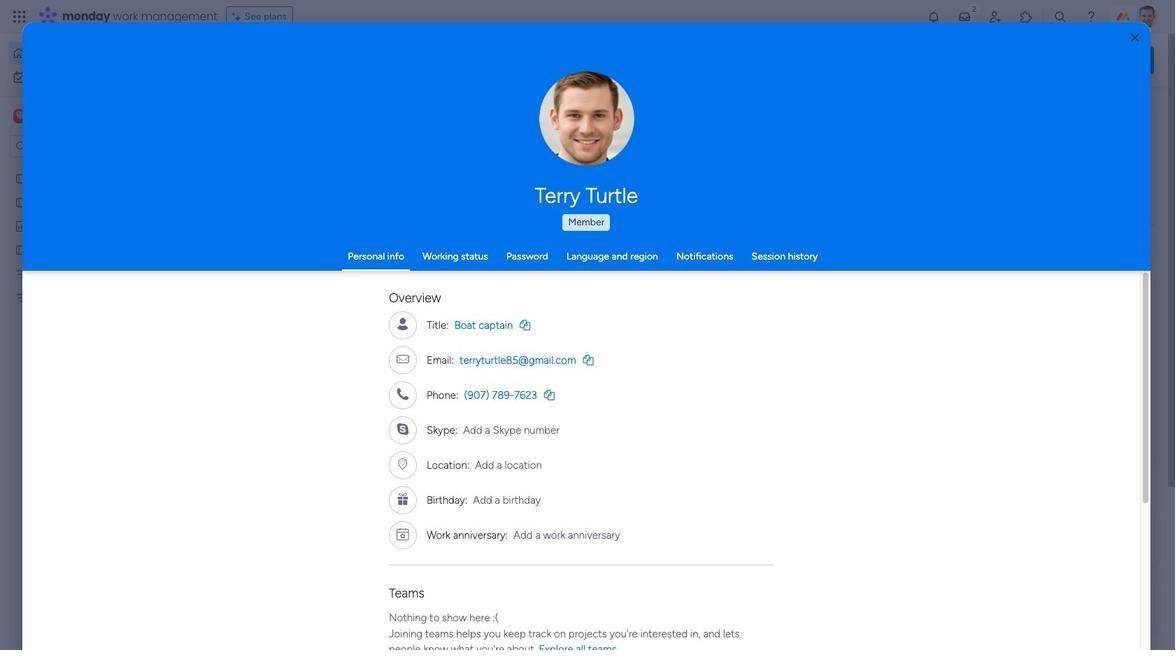 Task type: describe. For each thing, give the bounding box(es) containing it.
2 vertical spatial copied! image
[[544, 390, 555, 400]]

component image for 2nd add to favorites image from the left
[[692, 278, 704, 290]]

monday marketplace image
[[1020, 10, 1034, 24]]

templates image image
[[958, 282, 1142, 378]]

dapulse x slim image
[[1134, 101, 1151, 118]]

Search in workspace field
[[29, 138, 117, 154]]

component image for remove from favorites image
[[234, 278, 246, 290]]

close image
[[1132, 33, 1140, 43]]

public dashboard image
[[692, 255, 707, 271]]

1 workspace image from the left
[[13, 108, 27, 124]]

search everything image
[[1054, 10, 1068, 24]]

2 image
[[969, 1, 981, 16]]

component image for 1st add to favorites image
[[463, 278, 475, 290]]

update feed image
[[958, 10, 972, 24]]

public board image
[[15, 243, 28, 256]]



Task type: locate. For each thing, give the bounding box(es) containing it.
1 vertical spatial copied! image
[[583, 355, 594, 365]]

1 add to favorites image from the left
[[644, 256, 658, 270]]

notifications image
[[927, 10, 941, 24]]

component image
[[234, 278, 246, 290], [463, 278, 475, 290], [692, 278, 704, 290]]

1 component image from the left
[[234, 278, 246, 290]]

quick search results list box
[[216, 131, 911, 488]]

0 horizontal spatial add to favorites image
[[644, 256, 658, 270]]

add to favorites image
[[644, 256, 658, 270], [873, 256, 887, 270]]

invite members image
[[989, 10, 1003, 24]]

2 component image from the left
[[463, 278, 475, 290]]

workspace selection element
[[13, 108, 117, 126]]

remove from favorites image
[[415, 256, 429, 270]]

help center element
[[945, 577, 1155, 633]]

0 vertical spatial option
[[8, 42, 170, 64]]

add to favorites image
[[415, 427, 429, 441]]

2 workspace image from the left
[[16, 108, 25, 124]]

2 vertical spatial option
[[0, 166, 178, 168]]

public board image
[[15, 171, 28, 185], [15, 195, 28, 209], [234, 255, 249, 271], [463, 255, 478, 271]]

public dashboard image
[[15, 219, 28, 232]]

select product image
[[13, 10, 27, 24]]

1 horizontal spatial copied! image
[[544, 390, 555, 400]]

option
[[8, 42, 170, 64], [8, 66, 170, 88], [0, 166, 178, 168]]

1 horizontal spatial component image
[[463, 278, 475, 290]]

see plans image
[[232, 9, 245, 24]]

help image
[[1085, 10, 1099, 24]]

0 horizontal spatial copied! image
[[520, 320, 531, 330]]

getting started element
[[945, 510, 1155, 566]]

2 horizontal spatial component image
[[692, 278, 704, 290]]

3 component image from the left
[[692, 278, 704, 290]]

1 horizontal spatial add to favorites image
[[873, 256, 887, 270]]

0 horizontal spatial component image
[[234, 278, 246, 290]]

0 vertical spatial copied! image
[[520, 320, 531, 330]]

workspace image
[[13, 108, 27, 124], [16, 108, 25, 124]]

2 add to favorites image from the left
[[873, 256, 887, 270]]

2 horizontal spatial copied! image
[[583, 355, 594, 365]]

copied! image
[[520, 320, 531, 330], [583, 355, 594, 365], [544, 390, 555, 400]]

1 vertical spatial option
[[8, 66, 170, 88]]

terry turtle image
[[1137, 6, 1159, 28]]

list box
[[0, 163, 178, 498]]



Task type: vqa. For each thing, say whether or not it's contained in the screenshot.
monday marketplace icon
yes



